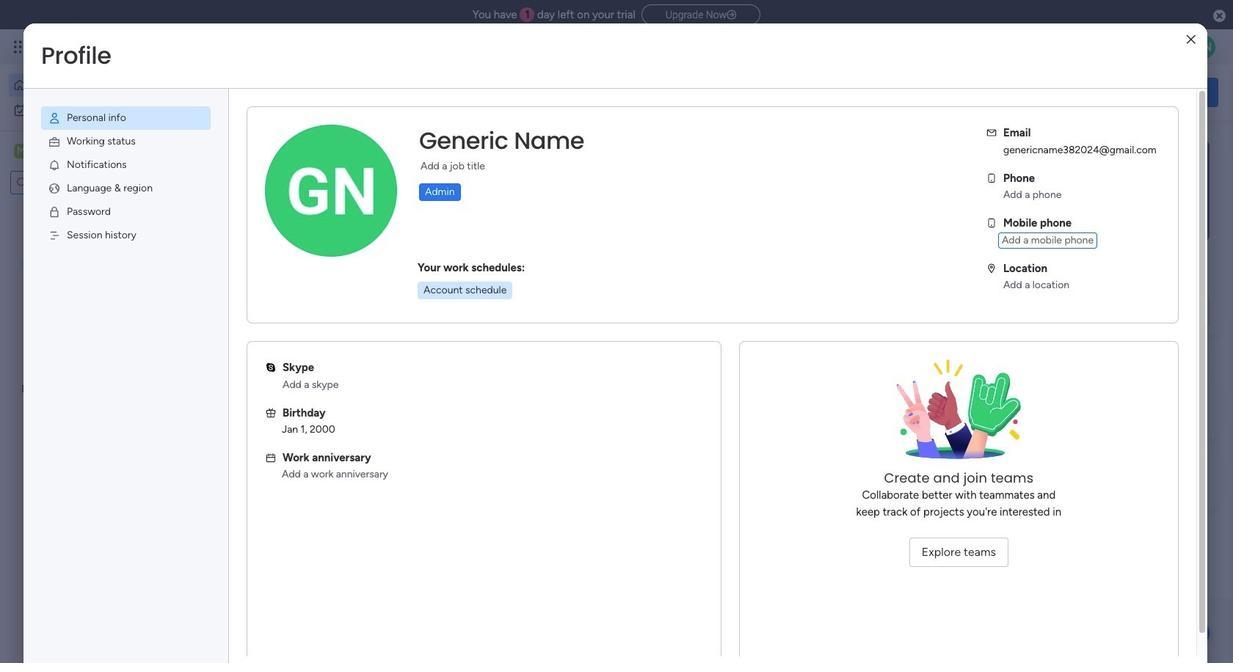 Task type: describe. For each thing, give the bounding box(es) containing it.
workspace image
[[14, 143, 29, 159]]

getting started element
[[999, 380, 1219, 439]]

6 menu item from the top
[[41, 224, 211, 247]]

v2 bolt switch image
[[1125, 84, 1134, 100]]

Search in workspace field
[[31, 174, 105, 191]]

3 menu item from the top
[[41, 153, 211, 177]]

open update feed (inbox) image
[[227, 379, 245, 397]]

public board image for component icon
[[488, 297, 504, 314]]

dapulse close image
[[1214, 9, 1226, 23]]

select product image
[[13, 40, 28, 54]]

2 option from the top
[[9, 98, 178, 122]]

templates image image
[[1012, 140, 1206, 242]]

1 menu item from the top
[[41, 106, 211, 130]]

no teams image
[[886, 360, 1033, 470]]

1 option from the top
[[9, 73, 178, 97]]

dapulse rightstroke image
[[727, 10, 737, 21]]

workspace image
[[251, 473, 286, 508]]

v2 user feedback image
[[1011, 84, 1022, 100]]

generic name image
[[1193, 35, 1216, 59]]



Task type: vqa. For each thing, say whether or not it's contained in the screenshot.
6th menu item from the top of the Menu "menu"
yes



Task type: locate. For each thing, give the bounding box(es) containing it.
None field
[[416, 126, 588, 156]]

0 vertical spatial option
[[9, 73, 178, 97]]

public board image up component icon
[[488, 297, 504, 314]]

close image
[[1187, 34, 1196, 45]]

clear search image
[[106, 176, 121, 190]]

public board image up component image
[[245, 297, 261, 314]]

0 horizontal spatial public board image
[[245, 297, 261, 314]]

option
[[9, 73, 178, 97], [9, 98, 178, 122]]

session history image
[[48, 229, 61, 242]]

notifications image
[[48, 159, 61, 172]]

4 menu item from the top
[[41, 177, 211, 200]]

close my workspaces image
[[227, 429, 245, 446]]

2 public board image from the left
[[488, 297, 504, 314]]

add to favorites image
[[438, 298, 453, 312]]

password image
[[48, 206, 61, 219]]

menu menu
[[23, 89, 228, 265]]

quick search results list box
[[227, 167, 963, 361]]

Add a mobile phone field
[[999, 232, 1098, 249]]

1 horizontal spatial public board image
[[488, 297, 504, 314]]

1 public board image from the left
[[245, 297, 261, 314]]

public board image for component image
[[245, 297, 261, 314]]

5 menu item from the top
[[41, 200, 211, 224]]

personal info image
[[48, 112, 61, 125]]

workspace selection element
[[14, 142, 123, 162]]

menu item
[[41, 106, 211, 130], [41, 130, 211, 153], [41, 153, 211, 177], [41, 177, 211, 200], [41, 200, 211, 224], [41, 224, 211, 247]]

public board image
[[245, 297, 261, 314], [488, 297, 504, 314]]

2 menu item from the top
[[41, 130, 211, 153]]

close recently visited image
[[227, 149, 245, 167]]

1 vertical spatial option
[[9, 98, 178, 122]]

option up the workspace selection element
[[9, 98, 178, 122]]

option up personal info icon
[[9, 73, 178, 97]]

language & region image
[[48, 182, 61, 195]]

component image
[[245, 321, 258, 334]]

component image
[[488, 321, 501, 334]]

working status image
[[48, 135, 61, 148]]



